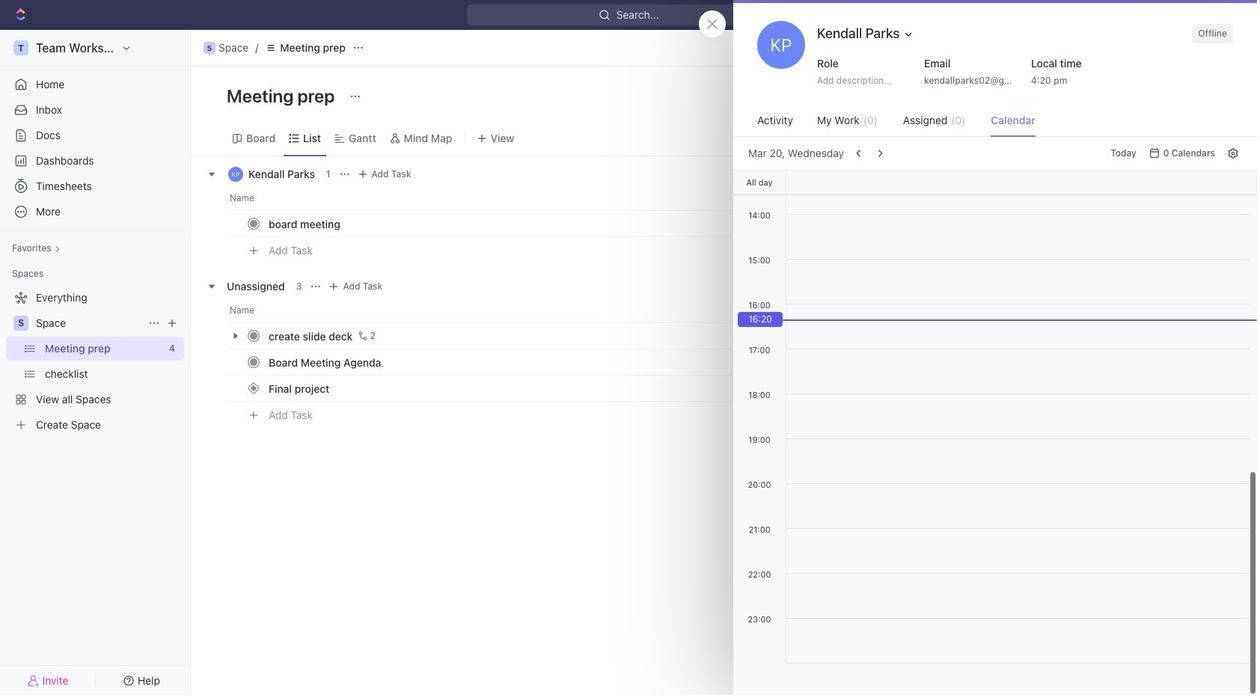 Task type: locate. For each thing, give the bounding box(es) containing it.
team workspace, , element
[[13, 40, 28, 55]]

1 vertical spatial space, , element
[[13, 316, 28, 331]]

space, , element
[[204, 42, 216, 54], [13, 316, 28, 331]]

space, , element inside "sidebar" navigation
[[13, 316, 28, 331]]

0 horizontal spatial space, , element
[[13, 316, 28, 331]]

invite user image
[[27, 674, 39, 687]]

0 vertical spatial space, , element
[[204, 42, 216, 54]]

tree
[[6, 286, 184, 437]]



Task type: describe. For each thing, give the bounding box(es) containing it.
tree inside "sidebar" navigation
[[6, 286, 184, 437]]

1 horizontal spatial space, , element
[[204, 42, 216, 54]]

sidebar navigation
[[0, 30, 194, 695]]



Task type: vqa. For each thing, say whether or not it's contained in the screenshot.
bottom Space, , element
yes



